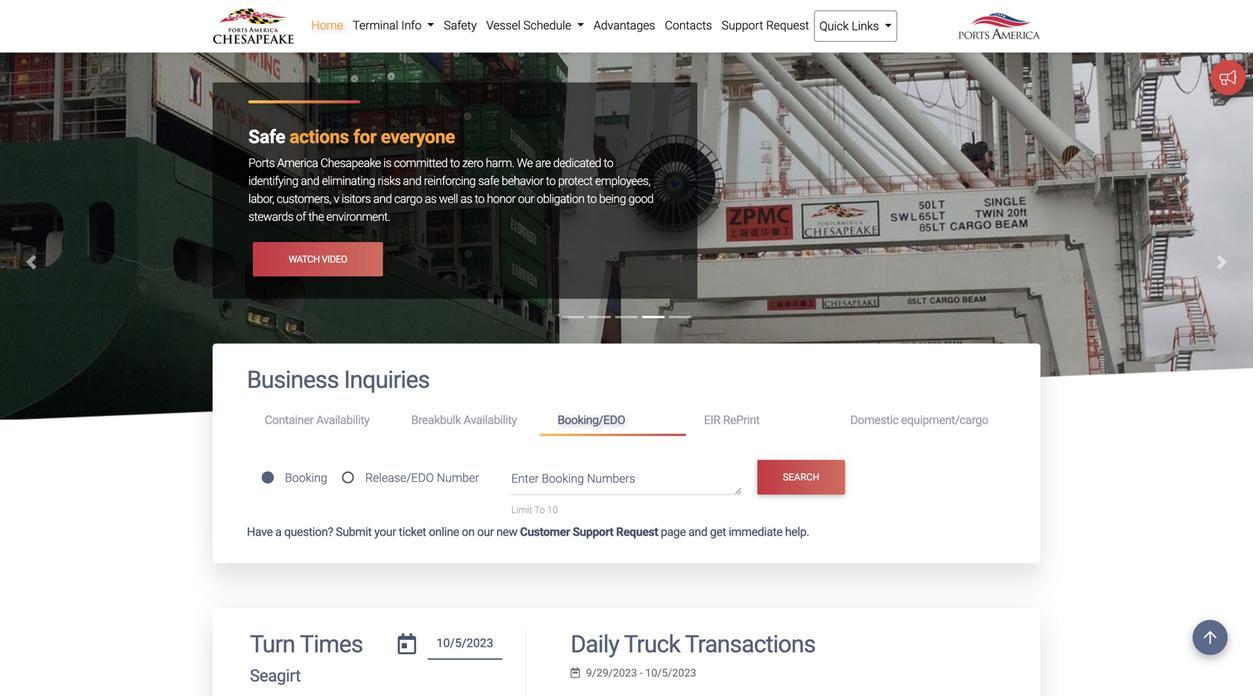 Task type: locate. For each thing, give the bounding box(es) containing it.
0 horizontal spatial as
[[425, 192, 437, 206]]

turn
[[250, 630, 295, 658]]

as
[[425, 192, 437, 206], [461, 192, 472, 206]]

domestic
[[850, 413, 899, 427]]

and inside "main content"
[[689, 525, 708, 539]]

business
[[247, 366, 339, 394]]

1 horizontal spatial our
[[518, 192, 534, 206]]

0 horizontal spatial availability
[[316, 413, 370, 427]]

advantages link
[[589, 10, 660, 40]]

breakbulk
[[411, 413, 461, 427]]

availability down business inquiries in the left bottom of the page
[[316, 413, 370, 427]]

customers,
[[277, 192, 331, 206]]

10
[[547, 504, 558, 515]]

vessel schedule
[[486, 18, 574, 32]]

1 horizontal spatial request
[[766, 18, 809, 32]]

v
[[334, 192, 339, 206]]

2 as from the left
[[461, 192, 472, 206]]

domestic equipment/cargo
[[850, 413, 989, 427]]

0 horizontal spatial our
[[477, 525, 494, 539]]

1 as from the left
[[425, 192, 437, 206]]

business inquiries
[[247, 366, 430, 394]]

1 horizontal spatial support
[[722, 18, 763, 32]]

safe
[[248, 126, 285, 148]]

our inside the ports america chesapeake is committed to zero harm. we are dedicated to identifying and                         eliminating risks and reinforcing safe behavior to protect employees, labor, customers, v                         isitors and cargo as well as to honor our obligation to being good stewards of the environment.
[[518, 192, 534, 206]]

obligation
[[537, 192, 585, 206]]

times
[[300, 630, 363, 658]]

9/29/2023 - 10/5/2023
[[586, 667, 697, 679]]

safety image
[[0, 53, 1253, 594]]

1 horizontal spatial as
[[461, 192, 472, 206]]

everyone
[[381, 126, 455, 148]]

1 horizontal spatial availability
[[464, 413, 517, 427]]

support right contacts link at the right top of the page
[[722, 18, 763, 32]]

vessel
[[486, 18, 521, 32]]

help.
[[785, 525, 809, 539]]

terminal info link
[[348, 10, 439, 40]]

support request link
[[717, 10, 814, 40]]

and
[[301, 174, 319, 188], [403, 174, 421, 188], [373, 192, 392, 206], [689, 525, 708, 539]]

safety link
[[439, 10, 482, 40]]

zero
[[462, 156, 483, 170]]

None text field
[[428, 630, 502, 660]]

eir reprint
[[704, 413, 760, 427]]

to
[[535, 504, 545, 515]]

daily truck transactions
[[571, 630, 816, 658]]

reprint
[[723, 413, 760, 427]]

labor,
[[248, 192, 274, 206]]

a
[[275, 525, 282, 539]]

risks
[[378, 174, 400, 188]]

0 vertical spatial our
[[518, 192, 534, 206]]

being
[[599, 192, 626, 206]]

support right customer
[[573, 525, 614, 539]]

to left zero
[[450, 156, 460, 170]]

Enter Booking Numbers text field
[[512, 470, 742, 495]]

breakbulk availability
[[411, 413, 517, 427]]

have a question? submit your ticket online on our new customer support request page and get immediate help.
[[247, 525, 809, 539]]

limit to 10
[[512, 504, 558, 515]]

daily
[[571, 630, 619, 658]]

domestic equipment/cargo link
[[833, 406, 1006, 434]]

equipment/cargo
[[901, 413, 989, 427]]

1 vertical spatial support
[[573, 525, 614, 539]]

our down behavior
[[518, 192, 534, 206]]

online
[[429, 525, 459, 539]]

container availability link
[[247, 406, 393, 434]]

main content
[[201, 343, 1052, 696]]

1 vertical spatial request
[[616, 525, 658, 539]]

booking up 10
[[542, 471, 584, 486]]

watch video link
[[253, 242, 383, 277]]

transactions
[[685, 630, 816, 658]]

eir
[[704, 413, 721, 427]]

to down safe
[[475, 192, 484, 206]]

to
[[450, 156, 460, 170], [604, 156, 613, 170], [546, 174, 556, 188], [475, 192, 484, 206], [587, 192, 597, 206]]

search
[[783, 472, 820, 483]]

our right on
[[477, 525, 494, 539]]

eliminating
[[322, 174, 375, 188]]

customer support request link
[[520, 525, 658, 539]]

turn times
[[250, 630, 363, 658]]

0 horizontal spatial request
[[616, 525, 658, 539]]

protect
[[558, 174, 593, 188]]

as right well
[[461, 192, 472, 206]]

enter booking numbers
[[512, 471, 636, 486]]

availability right breakbulk
[[464, 413, 517, 427]]

good
[[629, 192, 654, 206]]

request
[[766, 18, 809, 32], [616, 525, 658, 539]]

2 availability from the left
[[464, 413, 517, 427]]

get
[[710, 525, 726, 539]]

home link
[[307, 10, 348, 40]]

1 horizontal spatial booking
[[542, 471, 584, 486]]

have
[[247, 525, 273, 539]]

to up employees,
[[604, 156, 613, 170]]

to left the being
[[587, 192, 597, 206]]

environment.
[[326, 210, 390, 224]]

your
[[374, 525, 396, 539]]

are
[[535, 156, 551, 170]]

numbers
[[587, 471, 636, 486]]

schedule
[[524, 18, 571, 32]]

as left well
[[425, 192, 437, 206]]

dedicated
[[553, 156, 601, 170]]

question?
[[284, 525, 333, 539]]

booking up the "question?"
[[285, 471, 327, 485]]

booking
[[285, 471, 327, 485], [542, 471, 584, 486]]

video
[[322, 254, 347, 265]]

number
[[437, 471, 479, 485]]

support
[[722, 18, 763, 32], [573, 525, 614, 539]]

0 horizontal spatial support
[[573, 525, 614, 539]]

stewards
[[248, 210, 293, 224]]

1 availability from the left
[[316, 413, 370, 427]]

and left get
[[689, 525, 708, 539]]



Task type: vqa. For each thing, say whether or not it's contained in the screenshot.
2nd License from the bottom
no



Task type: describe. For each thing, give the bounding box(es) containing it.
limit
[[512, 504, 532, 515]]

watch video
[[289, 254, 347, 265]]

terminal info
[[353, 18, 425, 32]]

employees,
[[595, 174, 650, 188]]

contacts link
[[660, 10, 717, 40]]

and down "risks"
[[373, 192, 392, 206]]

10/5/2023
[[645, 667, 697, 679]]

to down are
[[546, 174, 556, 188]]

0 horizontal spatial booking
[[285, 471, 327, 485]]

the
[[308, 210, 324, 224]]

calendar week image
[[571, 668, 580, 678]]

none text field inside "main content"
[[428, 630, 502, 660]]

identifying
[[248, 174, 298, 188]]

safety
[[444, 18, 477, 32]]

submit
[[336, 525, 372, 539]]

release/edo number
[[365, 471, 479, 485]]

container
[[265, 413, 314, 427]]

booking/edo link
[[540, 406, 686, 436]]

immediate
[[729, 525, 783, 539]]

actions
[[290, 126, 349, 148]]

advantages
[[594, 18, 655, 32]]

on
[[462, 525, 475, 539]]

watch
[[289, 254, 320, 265]]

we
[[517, 156, 533, 170]]

for
[[353, 126, 377, 148]]

container availability
[[265, 413, 370, 427]]

is
[[383, 156, 391, 170]]

truck
[[624, 630, 680, 658]]

request inside "main content"
[[616, 525, 658, 539]]

seagirt
[[250, 666, 301, 686]]

isitors
[[342, 192, 371, 206]]

breakbulk availability link
[[393, 406, 540, 434]]

info
[[401, 18, 422, 32]]

contacts
[[665, 18, 712, 32]]

main content containing business inquiries
[[201, 343, 1052, 696]]

page
[[661, 525, 686, 539]]

honor
[[487, 192, 516, 206]]

search button
[[758, 460, 845, 495]]

-
[[640, 667, 643, 679]]

of
[[296, 210, 306, 224]]

customer
[[520, 525, 570, 539]]

terminal
[[353, 18, 398, 32]]

safe
[[478, 174, 499, 188]]

well
[[439, 192, 458, 206]]

9/29/2023
[[586, 667, 637, 679]]

america
[[277, 156, 318, 170]]

availability for breakbulk availability
[[464, 413, 517, 427]]

0 vertical spatial support
[[722, 18, 763, 32]]

and up customers,
[[301, 174, 319, 188]]

0 vertical spatial request
[[766, 18, 809, 32]]

ticket
[[399, 525, 426, 539]]

home
[[311, 18, 343, 32]]

availability for container availability
[[316, 413, 370, 427]]

reinforcing
[[424, 174, 476, 188]]

enter
[[512, 471, 539, 486]]

eir reprint link
[[686, 406, 833, 434]]

cargo
[[394, 192, 422, 206]]

1 vertical spatial our
[[477, 525, 494, 539]]

go to top image
[[1193, 620, 1228, 655]]

vessel schedule link
[[482, 10, 589, 40]]

inquiries
[[344, 366, 430, 394]]

committed
[[394, 156, 448, 170]]

new
[[496, 525, 517, 539]]

ports
[[248, 156, 275, 170]]

behavior
[[502, 174, 544, 188]]

calendar day image
[[398, 633, 416, 654]]

harm.
[[486, 156, 514, 170]]

and up "cargo"
[[403, 174, 421, 188]]

ports america chesapeake is committed to zero harm. we are dedicated to identifying and                         eliminating risks and reinforcing safe behavior to protect employees, labor, customers, v                         isitors and cargo as well as to honor our obligation to being good stewards of the environment.
[[248, 156, 654, 224]]

release/edo
[[365, 471, 434, 485]]

chesapeake
[[321, 156, 381, 170]]

safe actions for everyone
[[248, 126, 455, 148]]

support request
[[722, 18, 809, 32]]



